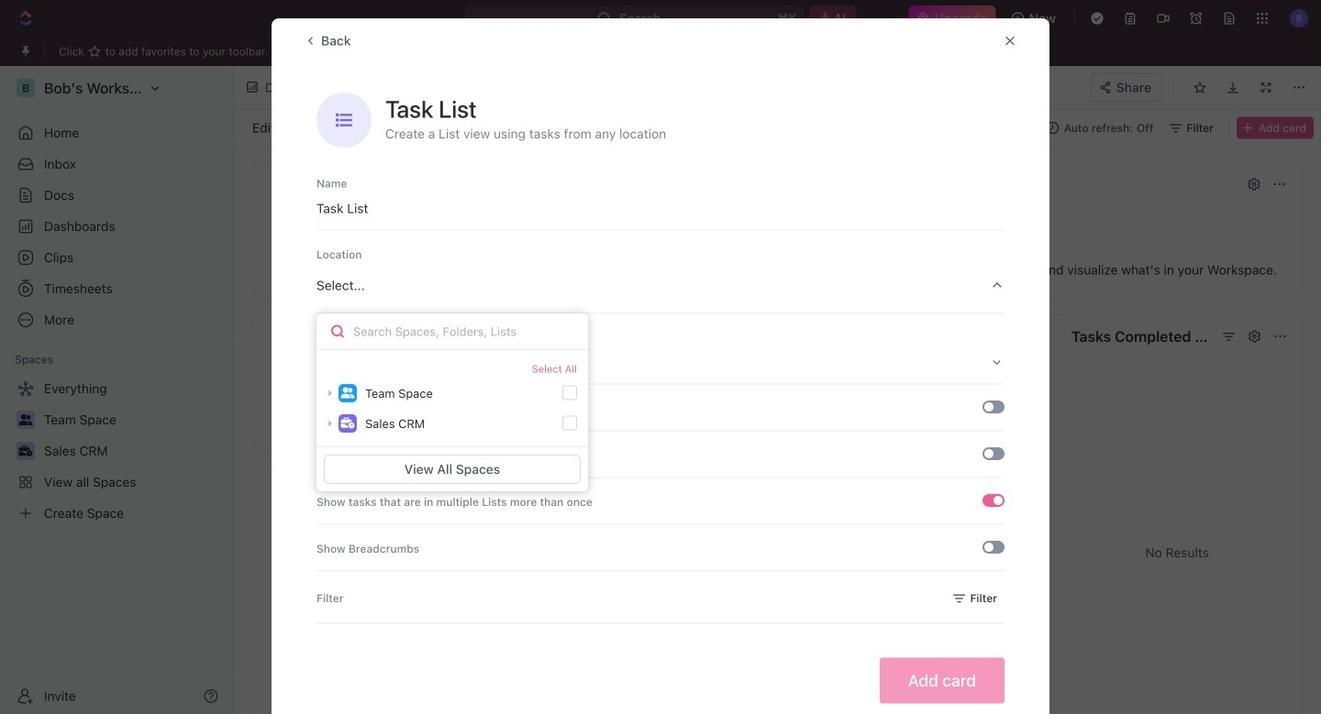 Task type: describe. For each thing, give the bounding box(es) containing it.
tree inside the 'sidebar' "navigation"
[[7, 374, 226, 528]]

sidebar navigation
[[0, 66, 234, 715]]

user group image
[[341, 388, 355, 399]]

Card name text field
[[317, 192, 1005, 225]]



Task type: vqa. For each thing, say whether or not it's contained in the screenshot.
user group image
yes



Task type: locate. For each thing, give the bounding box(es) containing it.
business time image
[[341, 418, 355, 429]]

tree
[[7, 374, 226, 528]]

None text field
[[362, 76, 651, 99]]

Search Spaces, Folders, Lists text field
[[317, 314, 588, 350]]



